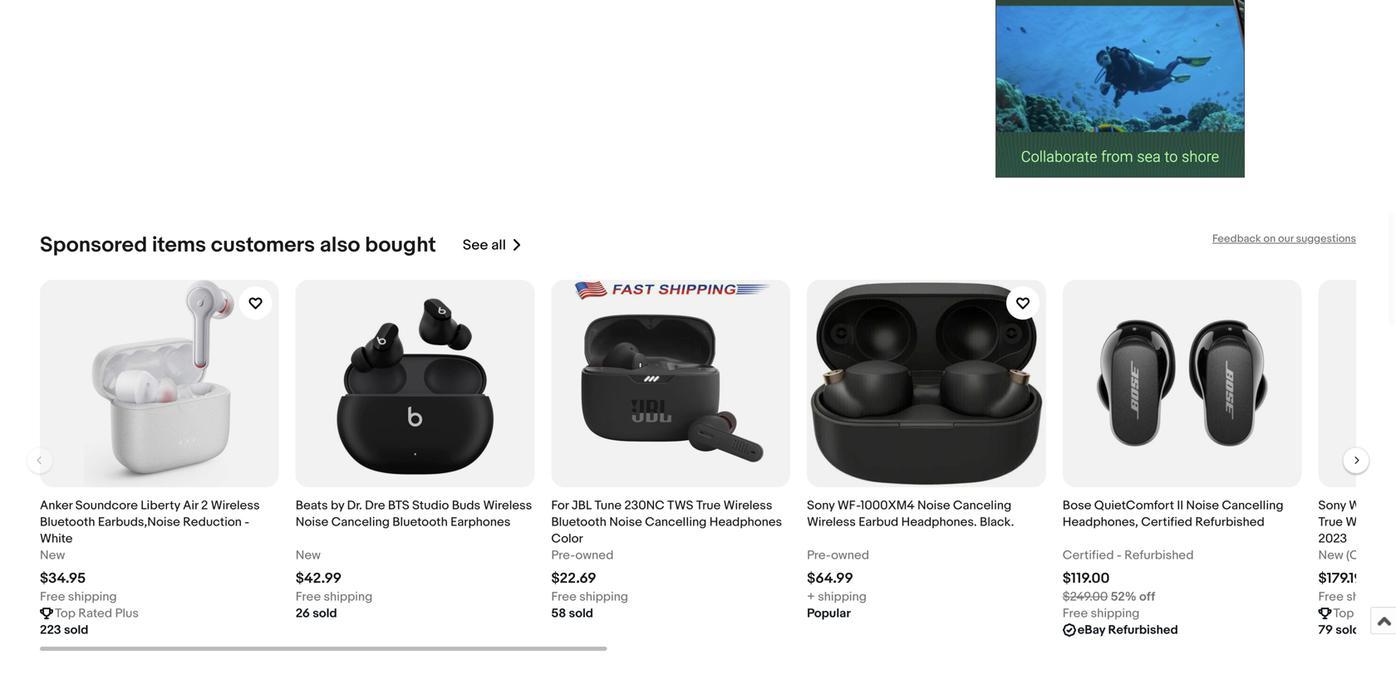 Task type: describe. For each thing, give the bounding box(es) containing it.
customers
[[211, 233, 315, 258]]

canceling inside sony wf-1000xm4 noise canceling wireless earbud headphones. black.
[[953, 499, 1012, 513]]

shipping inside the for jbl tune 230nc tws true wireless bluetooth noise cancelling headphones color pre-owned $22.69 free shipping 58 sold
[[579, 590, 628, 605]]

230nc
[[625, 499, 665, 513]]

sony for $179.19
[[1319, 499, 1346, 513]]

Pre-owned text field
[[551, 548, 614, 564]]

refurbished inside the bose quietcomfort ii noise cancelling headphones, certified refurbished
[[1196, 515, 1265, 530]]

beats by dr. dre bts studio buds wireless noise canceling bluetooth earphones
[[296, 499, 532, 530]]

bluetooth inside anker soundcore liberty air 2 wireless bluetooth earbuds,noise reduction - white new $34.95 free shipping
[[40, 515, 95, 530]]

free shipping text field for $34.95
[[40, 589, 117, 606]]

bose quietcomfort ii noise cancelling headphones, certified refurbished
[[1063, 499, 1284, 530]]

$42.99 text field
[[296, 570, 342, 588]]

free shipping text field for $42.99
[[296, 589, 373, 606]]

New (Other) text field
[[1319, 548, 1386, 564]]

white
[[40, 532, 73, 547]]

quietcomfort
[[1095, 499, 1174, 513]]

bts
[[388, 499, 409, 513]]

223 sold text field
[[40, 622, 88, 639]]

wf- for $179.19
[[1349, 499, 1372, 513]]

sold right 79
[[1336, 623, 1360, 638]]

ebay
[[1078, 623, 1106, 638]]

Certified - Refurbished text field
[[1063, 548, 1194, 564]]

wireless inside anker soundcore liberty air 2 wireless bluetooth earbuds,noise reduction - white new $34.95 free shipping
[[211, 499, 260, 513]]

canceling inside beats by dr. dre bts studio buds wireless noise canceling bluetooth earphones
[[331, 515, 390, 530]]

black.
[[980, 515, 1014, 530]]

items
[[152, 233, 206, 258]]

pre- inside "pre-owned $64.99 + shipping popular"
[[807, 548, 831, 563]]

buds
[[452, 499, 481, 513]]

headphones.
[[902, 515, 977, 530]]

owned inside "pre-owned $64.99 + shipping popular"
[[831, 548, 869, 563]]

owned inside the for jbl tune 230nc tws true wireless bluetooth noise cancelling headphones color pre-owned $22.69 free shipping 58 sold
[[576, 548, 614, 563]]

free inside sony wf-1000 new (other) $179.19 free shipping
[[1319, 590, 1344, 605]]

ii
[[1177, 499, 1184, 513]]

top rated plus
[[55, 607, 139, 622]]

color
[[551, 532, 583, 547]]

bought
[[365, 233, 436, 258]]

eBay Refurbished text field
[[1078, 622, 1178, 639]]

cancelling inside the bose quietcomfort ii noise cancelling headphones, certified refurbished
[[1222, 499, 1284, 513]]

$42.99
[[296, 570, 342, 588]]

$64.99 text field
[[807, 570, 853, 588]]

new text field for $34.95
[[40, 548, 65, 564]]

223
[[40, 623, 61, 638]]

- inside certified - refurbished $119.00 $249.00 52% off free shipping
[[1117, 548, 1122, 563]]

feedback on our suggestions link
[[1213, 233, 1356, 245]]

58
[[551, 607, 566, 622]]

for
[[551, 499, 569, 513]]

for jbl tune 230nc tws true wireless bluetooth noise cancelling headphones color pre-owned $22.69 free shipping 58 sold
[[551, 499, 782, 622]]

sony for wireless
[[807, 499, 835, 513]]

$22.69 text field
[[551, 570, 596, 588]]

sony wf-1000xm4 noise canceling wireless earbud headphones. black.
[[807, 499, 1014, 530]]

certified - refurbished $119.00 $249.00 52% off free shipping
[[1063, 548, 1194, 622]]

ebay refurbished
[[1078, 623, 1178, 638]]

rated for $34.95
[[78, 607, 112, 622]]

liberty
[[141, 499, 180, 513]]

all
[[491, 237, 506, 254]]

new inside the new $42.99 free shipping 26 sold
[[296, 548, 321, 563]]

new inside sony wf-1000 new (other) $179.19 free shipping
[[1319, 548, 1344, 563]]

(other)
[[1347, 548, 1386, 563]]

top for $34.95
[[55, 607, 76, 622]]

223 sold
[[40, 623, 88, 638]]

free inside the for jbl tune 230nc tws true wireless bluetooth noise cancelling headphones color pre-owned $22.69 free shipping 58 sold
[[551, 590, 577, 605]]

popular
[[807, 607, 851, 622]]

p
[[1394, 607, 1396, 622]]

$34.95 text field
[[40, 570, 86, 588]]

see all
[[463, 237, 506, 254]]

$119.00 text field
[[1063, 570, 1110, 588]]

shipping inside the new $42.99 free shipping 26 sold
[[324, 590, 373, 605]]

pre- inside the for jbl tune 230nc tws true wireless bluetooth noise cancelling headphones color pre-owned $22.69 free shipping 58 sold
[[551, 548, 576, 563]]

See all text field
[[463, 237, 506, 254]]

sponsored items customers also bought
[[40, 233, 436, 258]]

tws
[[667, 499, 694, 513]]

$249.00
[[1063, 590, 1108, 605]]

top rated p
[[1334, 607, 1396, 622]]

our
[[1278, 233, 1294, 245]]



Task type: locate. For each thing, give the bounding box(es) containing it.
free up 26
[[296, 590, 321, 605]]

earbud
[[859, 515, 899, 530]]

wf- inside sony wf-1000xm4 noise canceling wireless earbud headphones. black.
[[838, 499, 861, 513]]

pre- down color
[[551, 548, 576, 563]]

earbuds,noise
[[98, 515, 180, 530]]

shipping inside anker soundcore liberty air 2 wireless bluetooth earbuds,noise reduction - white new $34.95 free shipping
[[68, 590, 117, 605]]

cancelling right ii
[[1222, 499, 1284, 513]]

shipping up top rated p on the right bottom of page
[[1347, 590, 1396, 605]]

1 top from the left
[[55, 607, 76, 622]]

sony inside sony wf-1000 new (other) $179.19 free shipping
[[1319, 499, 1346, 513]]

wf- for wireless
[[838, 499, 861, 513]]

bluetooth
[[40, 515, 95, 530], [393, 515, 448, 530], [551, 515, 607, 530]]

1 horizontal spatial new text field
[[296, 548, 321, 564]]

3 new from the left
[[1319, 548, 1344, 563]]

free shipping text field down "$22.69" text field
[[551, 589, 628, 606]]

feedback
[[1213, 233, 1261, 245]]

1 horizontal spatial owned
[[831, 548, 869, 563]]

pre-owned $64.99 + shipping popular
[[807, 548, 869, 622]]

1 horizontal spatial wf-
[[1349, 499, 1372, 513]]

shipping down $42.99 text field
[[324, 590, 373, 605]]

tune
[[595, 499, 622, 513]]

free inside anker soundcore liberty air 2 wireless bluetooth earbuds,noise reduction - white new $34.95 free shipping
[[40, 590, 65, 605]]

1 horizontal spatial -
[[1117, 548, 1122, 563]]

bose
[[1063, 499, 1092, 513]]

free down "$34.95" text box
[[40, 590, 65, 605]]

1 horizontal spatial free shipping text field
[[1319, 589, 1396, 606]]

bluetooth down jbl
[[551, 515, 607, 530]]

new up $179.19 text box
[[1319, 548, 1344, 563]]

Top Rated Plus text field
[[55, 606, 139, 622]]

previous price $249.00 52% off text field
[[1063, 589, 1156, 606]]

shipping
[[68, 590, 117, 605], [324, 590, 373, 605], [579, 590, 628, 605], [818, 590, 867, 605], [1347, 590, 1396, 605], [1091, 607, 1140, 622]]

1 horizontal spatial certified
[[1141, 515, 1193, 530]]

1 free shipping text field from the left
[[296, 589, 373, 606]]

wf- up earbud at the bottom
[[838, 499, 861, 513]]

0 horizontal spatial owned
[[576, 548, 614, 563]]

top inside top rated p text box
[[1334, 607, 1354, 622]]

cancelling
[[1222, 499, 1284, 513], [645, 515, 707, 530]]

0 vertical spatial refurbished
[[1196, 515, 1265, 530]]

canceling
[[953, 499, 1012, 513], [331, 515, 390, 530]]

advertisement region
[[996, 0, 1245, 178]]

sold right '223'
[[64, 623, 88, 638]]

true
[[696, 499, 721, 513]]

free shipping text field up ebay
[[1063, 606, 1140, 622]]

wireless inside beats by dr. dre bts studio buds wireless noise canceling bluetooth earphones
[[483, 499, 532, 513]]

1 horizontal spatial rated
[[1357, 607, 1391, 622]]

on
[[1264, 233, 1276, 245]]

suggestions
[[1296, 233, 1356, 245]]

new inside anker soundcore liberty air 2 wireless bluetooth earbuds,noise reduction - white new $34.95 free shipping
[[40, 548, 65, 563]]

dre
[[365, 499, 385, 513]]

+
[[807, 590, 815, 605]]

shipping inside certified - refurbished $119.00 $249.00 52% off free shipping
[[1091, 607, 1140, 622]]

sponsored
[[40, 233, 147, 258]]

2 horizontal spatial free shipping text field
[[1063, 606, 1140, 622]]

earphones
[[451, 515, 511, 530]]

2 horizontal spatial new
[[1319, 548, 1344, 563]]

sold
[[313, 607, 337, 622], [569, 607, 593, 622], [64, 623, 88, 638], [1336, 623, 1360, 638]]

1 horizontal spatial canceling
[[953, 499, 1012, 513]]

Free shipping text field
[[296, 589, 373, 606], [1319, 589, 1396, 606]]

New text field
[[40, 548, 65, 564], [296, 548, 321, 564]]

1 horizontal spatial pre-
[[807, 548, 831, 563]]

headphones,
[[1063, 515, 1139, 530]]

certified
[[1141, 515, 1193, 530], [1063, 548, 1114, 563]]

refurbished inside "text field"
[[1108, 623, 1178, 638]]

1000
[[1372, 499, 1396, 513]]

1 pre- from the left
[[551, 548, 576, 563]]

refurbished
[[1196, 515, 1265, 530], [1125, 548, 1194, 563], [1108, 623, 1178, 638]]

0 horizontal spatial rated
[[78, 607, 112, 622]]

0 horizontal spatial cancelling
[[645, 515, 707, 530]]

1 horizontal spatial bluetooth
[[393, 515, 448, 530]]

2 horizontal spatial bluetooth
[[551, 515, 607, 530]]

rated left plus
[[78, 607, 112, 622]]

Top Rated P text field
[[1334, 606, 1396, 622]]

shipping inside "pre-owned $64.99 + shipping popular"
[[818, 590, 867, 605]]

headphones
[[710, 515, 782, 530]]

feedback on our suggestions
[[1213, 233, 1356, 245]]

-
[[245, 515, 249, 530], [1117, 548, 1122, 563]]

wf- up (other)
[[1349, 499, 1372, 513]]

shipping down previous price $249.00 52% off 'text field'
[[1091, 607, 1140, 622]]

anker soundcore liberty air 2 wireless bluetooth earbuds,noise reduction - white new $34.95 free shipping
[[40, 499, 260, 605]]

1 horizontal spatial new
[[296, 548, 321, 563]]

see
[[463, 237, 488, 254]]

2 owned from the left
[[831, 548, 869, 563]]

Popular text field
[[807, 606, 851, 622]]

refurbished inside certified - refurbished $119.00 $249.00 52% off free shipping
[[1125, 548, 1194, 563]]

2 top from the left
[[1334, 607, 1354, 622]]

0 vertical spatial -
[[245, 515, 249, 530]]

1 horizontal spatial cancelling
[[1222, 499, 1284, 513]]

$22.69
[[551, 570, 596, 588]]

free shipping text field down $42.99 text field
[[296, 589, 373, 606]]

free down $179.19
[[1319, 590, 1344, 605]]

1 vertical spatial canceling
[[331, 515, 390, 530]]

0 horizontal spatial bluetooth
[[40, 515, 95, 530]]

shipping down "$22.69" text field
[[579, 590, 628, 605]]

1 owned from the left
[[576, 548, 614, 563]]

sony wf-1000 new (other) $179.19 free shipping
[[1319, 499, 1396, 605]]

+ shipping text field
[[807, 589, 867, 606]]

0 horizontal spatial free shipping text field
[[296, 589, 373, 606]]

free shipping text field up top rated p on the right bottom of page
[[1319, 589, 1396, 606]]

pre-
[[551, 548, 576, 563], [807, 548, 831, 563]]

2 new from the left
[[296, 548, 321, 563]]

cancelling inside the for jbl tune 230nc tws true wireless bluetooth noise cancelling headphones color pre-owned $22.69 free shipping 58 sold
[[645, 515, 707, 530]]

sold inside the for jbl tune 230nc tws true wireless bluetooth noise cancelling headphones color pre-owned $22.69 free shipping 58 sold
[[569, 607, 593, 622]]

rated inside text field
[[78, 607, 112, 622]]

free inside certified - refurbished $119.00 $249.00 52% off free shipping
[[1063, 607, 1088, 622]]

new $42.99 free shipping 26 sold
[[296, 548, 373, 622]]

anker
[[40, 499, 73, 513]]

shipping inside sony wf-1000 new (other) $179.19 free shipping
[[1347, 590, 1396, 605]]

air
[[183, 499, 198, 513]]

0 vertical spatial canceling
[[953, 499, 1012, 513]]

new
[[40, 548, 65, 563], [296, 548, 321, 563], [1319, 548, 1344, 563]]

noise up "headphones."
[[918, 499, 950, 513]]

bluetooth inside beats by dr. dre bts studio buds wireless noise canceling bluetooth earphones
[[393, 515, 448, 530]]

2 pre- from the left
[[807, 548, 831, 563]]

2
[[201, 499, 208, 513]]

wf- inside sony wf-1000 new (other) $179.19 free shipping
[[1349, 499, 1372, 513]]

79 sold text field
[[1319, 622, 1360, 639]]

noise inside the bose quietcomfort ii noise cancelling headphones, certified refurbished
[[1186, 499, 1219, 513]]

1 new text field from the left
[[40, 548, 65, 564]]

2 bluetooth from the left
[[393, 515, 448, 530]]

rated left p
[[1357, 607, 1391, 622]]

Free shipping text field
[[40, 589, 117, 606], [551, 589, 628, 606], [1063, 606, 1140, 622]]

owned up $22.69
[[576, 548, 614, 563]]

$179.19 text field
[[1319, 570, 1363, 588]]

wireless up the earphones
[[483, 499, 532, 513]]

canceling up black.
[[953, 499, 1012, 513]]

certified up $119.00
[[1063, 548, 1114, 563]]

noise inside the for jbl tune 230nc tws true wireless bluetooth noise cancelling headphones color pre-owned $22.69 free shipping 58 sold
[[609, 515, 642, 530]]

0 horizontal spatial new
[[40, 548, 65, 563]]

certified inside the bose quietcomfort ii noise cancelling headphones, certified refurbished
[[1141, 515, 1193, 530]]

wireless inside sony wf-1000xm4 noise canceling wireless earbud headphones. black.
[[807, 515, 856, 530]]

1 sony from the left
[[807, 499, 835, 513]]

free inside the new $42.99 free shipping 26 sold
[[296, 590, 321, 605]]

free down $249.00
[[1063, 607, 1088, 622]]

free up 58 at the bottom left
[[551, 590, 577, 605]]

jbl
[[572, 499, 592, 513]]

off
[[1140, 590, 1156, 605]]

new text field up $42.99
[[296, 548, 321, 564]]

0 vertical spatial certified
[[1141, 515, 1193, 530]]

by
[[331, 499, 344, 513]]

noise inside sony wf-1000xm4 noise canceling wireless earbud headphones. black.
[[918, 499, 950, 513]]

canceling down dr.
[[331, 515, 390, 530]]

wireless
[[211, 499, 260, 513], [483, 499, 532, 513], [724, 499, 773, 513], [807, 515, 856, 530]]

soundcore
[[75, 499, 138, 513]]

1 bluetooth from the left
[[40, 515, 95, 530]]

bluetooth inside the for jbl tune 230nc tws true wireless bluetooth noise cancelling headphones color pre-owned $22.69 free shipping 58 sold
[[551, 515, 607, 530]]

rated for $179.19
[[1357, 607, 1391, 622]]

sony
[[807, 499, 835, 513], [1319, 499, 1346, 513]]

1 horizontal spatial sony
[[1319, 499, 1346, 513]]

sold inside the new $42.99 free shipping 26 sold
[[313, 607, 337, 622]]

52%
[[1111, 590, 1137, 605]]

sony left 1000
[[1319, 499, 1346, 513]]

2 wf- from the left
[[1349, 499, 1372, 513]]

pre- up $64.99
[[807, 548, 831, 563]]

sold right 26
[[313, 607, 337, 622]]

new text field down white
[[40, 548, 65, 564]]

- right reduction
[[245, 515, 249, 530]]

rated inside text box
[[1357, 607, 1391, 622]]

- down headphones,
[[1117, 548, 1122, 563]]

new text field for $42.99
[[296, 548, 321, 564]]

dr.
[[347, 499, 362, 513]]

$64.99
[[807, 570, 853, 588]]

0 horizontal spatial certified
[[1063, 548, 1114, 563]]

0 horizontal spatial top
[[55, 607, 76, 622]]

1 horizontal spatial free shipping text field
[[551, 589, 628, 606]]

cancelling down tws
[[645, 515, 707, 530]]

shipping up top rated plus text field
[[68, 590, 117, 605]]

noise
[[918, 499, 950, 513], [1186, 499, 1219, 513], [296, 515, 329, 530], [609, 515, 642, 530]]

2 vertical spatial refurbished
[[1108, 623, 1178, 638]]

Pre-owned text field
[[807, 548, 869, 564]]

wireless up pre-owned text box
[[807, 515, 856, 530]]

wireless inside the for jbl tune 230nc tws true wireless bluetooth noise cancelling headphones color pre-owned $22.69 free shipping 58 sold
[[724, 499, 773, 513]]

top for $179.19
[[1334, 607, 1354, 622]]

3 bluetooth from the left
[[551, 515, 607, 530]]

58 sold text field
[[551, 606, 593, 622]]

26 sold text field
[[296, 606, 337, 622]]

top up 223 sold text field
[[55, 607, 76, 622]]

free
[[40, 590, 65, 605], [296, 590, 321, 605], [551, 590, 577, 605], [1319, 590, 1344, 605], [1063, 607, 1088, 622]]

0 horizontal spatial sony
[[807, 499, 835, 513]]

79
[[1319, 623, 1333, 638]]

0 horizontal spatial wf-
[[838, 499, 861, 513]]

1 horizontal spatial top
[[1334, 607, 1354, 622]]

reduction
[[183, 515, 242, 530]]

1000xm4
[[861, 499, 915, 513]]

1 rated from the left
[[78, 607, 112, 622]]

owned up $64.99
[[831, 548, 869, 563]]

top
[[55, 607, 76, 622], [1334, 607, 1354, 622]]

rated
[[78, 607, 112, 622], [1357, 607, 1391, 622]]

owned
[[576, 548, 614, 563], [831, 548, 869, 563]]

2 rated from the left
[[1357, 607, 1391, 622]]

$34.95
[[40, 570, 86, 588]]

studio
[[412, 499, 449, 513]]

1 new from the left
[[40, 548, 65, 563]]

free shipping text field for $179.19
[[1319, 589, 1396, 606]]

0 horizontal spatial -
[[245, 515, 249, 530]]

$179.19
[[1319, 570, 1363, 588]]

1 vertical spatial cancelling
[[645, 515, 707, 530]]

noise down beats
[[296, 515, 329, 530]]

0 horizontal spatial pre-
[[551, 548, 576, 563]]

0 horizontal spatial new text field
[[40, 548, 65, 564]]

see all link
[[463, 233, 523, 258]]

0 vertical spatial cancelling
[[1222, 499, 1284, 513]]

26
[[296, 607, 310, 622]]

noise inside beats by dr. dre bts studio buds wireless noise canceling bluetooth earphones
[[296, 515, 329, 530]]

1 vertical spatial refurbished
[[1125, 548, 1194, 563]]

new down white
[[40, 548, 65, 563]]

also
[[320, 233, 360, 258]]

2 new text field from the left
[[296, 548, 321, 564]]

free shipping text field for $22.69
[[551, 589, 628, 606]]

noise right ii
[[1186, 499, 1219, 513]]

sony inside sony wf-1000xm4 noise canceling wireless earbud headphones. black.
[[807, 499, 835, 513]]

79 sold
[[1319, 623, 1360, 638]]

certified down ii
[[1141, 515, 1193, 530]]

- inside anker soundcore liberty air 2 wireless bluetooth earbuds,noise reduction - white new $34.95 free shipping
[[245, 515, 249, 530]]

$119.00
[[1063, 570, 1110, 588]]

free shipping text field down $34.95 on the bottom of page
[[40, 589, 117, 606]]

1 vertical spatial certified
[[1063, 548, 1114, 563]]

0 horizontal spatial free shipping text field
[[40, 589, 117, 606]]

noise down the tune
[[609, 515, 642, 530]]

certified inside certified - refurbished $119.00 $249.00 52% off free shipping
[[1063, 548, 1114, 563]]

1 wf- from the left
[[838, 499, 861, 513]]

2 free shipping text field from the left
[[1319, 589, 1396, 606]]

wireless up reduction
[[211, 499, 260, 513]]

0 horizontal spatial canceling
[[331, 515, 390, 530]]

sold right 58 at the bottom left
[[569, 607, 593, 622]]

2 sony from the left
[[1319, 499, 1346, 513]]

sony up pre-owned text box
[[807, 499, 835, 513]]

wireless up headphones
[[724, 499, 773, 513]]

new up $42.99
[[296, 548, 321, 563]]

1 vertical spatial -
[[1117, 548, 1122, 563]]

shipping up 'popular' text box
[[818, 590, 867, 605]]

plus
[[115, 607, 139, 622]]

wf-
[[838, 499, 861, 513], [1349, 499, 1372, 513]]

top up 79 sold text field at the bottom right
[[1334, 607, 1354, 622]]

beats
[[296, 499, 328, 513]]

bluetooth down studio
[[393, 515, 448, 530]]

top inside top rated plus text field
[[55, 607, 76, 622]]

bluetooth up white
[[40, 515, 95, 530]]



Task type: vqa. For each thing, say whether or not it's contained in the screenshot.
the left SLEEVES
no



